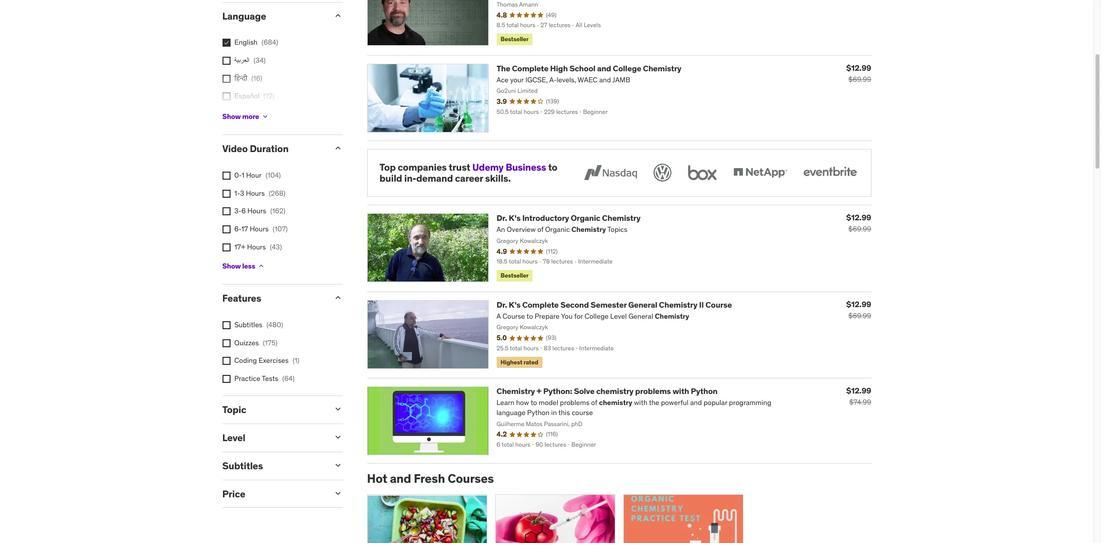 Task type: vqa. For each thing, say whether or not it's contained in the screenshot.
Music
no



Task type: describe. For each thing, give the bounding box(es) containing it.
हिन्दी
[[235, 74, 248, 83]]

(16)
[[252, 74, 263, 83]]

language
[[222, 10, 266, 22]]

português
[[235, 109, 267, 119]]

hours for 6-17 hours
[[250, 225, 269, 234]]

to build in-demand career skills.
[[380, 161, 558, 185]]

quizzes
[[235, 339, 259, 348]]

$12.99 for the complete high school and college chemistry
[[847, 63, 872, 73]]

(684)
[[262, 38, 278, 47]]

career
[[455, 173, 483, 185]]

show more
[[222, 112, 259, 121]]

chemistry left ii
[[659, 300, 698, 310]]

6-17 hours (107)
[[235, 225, 288, 234]]

topic button
[[222, 404, 325, 416]]

top
[[380, 161, 396, 173]]

business
[[506, 161, 547, 173]]

top companies trust udemy business
[[380, 161, 547, 173]]

(268)
[[269, 189, 286, 198]]

to
[[549, 161, 558, 173]]

coding
[[235, 356, 257, 366]]

1
[[242, 171, 245, 180]]

(107)
[[273, 225, 288, 234]]

chemistry + python: solve chemistry problems with python
[[497, 387, 718, 397]]

chemistry + python: solve chemistry problems with python link
[[497, 387, 718, 397]]

the complete high school and college chemistry
[[497, 63, 682, 73]]

chemistry right organic
[[603, 213, 641, 223]]

6-
[[235, 225, 242, 234]]

(480)
[[267, 321, 283, 330]]

xsmall image for subtitles
[[222, 322, 230, 330]]

español (12)
[[235, 92, 275, 101]]

3-
[[235, 207, 242, 216]]

subtitles for subtitles
[[222, 460, 263, 472]]

17+ hours (43)
[[235, 243, 282, 252]]

xsmall image for हिन्दी
[[222, 75, 230, 83]]

semester
[[591, 300, 627, 310]]

xsmall image for 6-
[[222, 226, 230, 234]]

small image for features
[[333, 293, 343, 303]]

k's for complete
[[509, 300, 521, 310]]

1-
[[235, 189, 240, 198]]

0 vertical spatial complete
[[512, 63, 549, 73]]

problems
[[636, 387, 671, 397]]

xsmall image for practice
[[222, 375, 230, 383]]

0 horizontal spatial and
[[390, 472, 411, 487]]

k's for introductory
[[509, 213, 521, 223]]

xsmall image for 0-
[[222, 172, 230, 180]]

python
[[691, 387, 718, 397]]

solve
[[574, 387, 595, 397]]

exercises
[[259, 356, 289, 366]]

$12.99 $69.99 for general
[[847, 299, 872, 321]]

practice tests (64)
[[235, 374, 295, 383]]

in-
[[405, 173, 417, 185]]

xsmall image for español
[[222, 93, 230, 101]]

udemy
[[473, 161, 504, 173]]

$74.99
[[850, 398, 872, 407]]

dr. k's complete second semester general chemistry ii course link
[[497, 300, 733, 310]]

organic
[[571, 213, 601, 223]]

العربية (34)
[[235, 56, 266, 65]]

chemistry
[[597, 387, 634, 397]]

less
[[242, 262, 255, 271]]

eventbrite image
[[802, 162, 859, 184]]

show for video duration
[[222, 262, 241, 271]]

3-6 hours (162)
[[235, 207, 286, 216]]

companies
[[398, 161, 447, 173]]

topic
[[222, 404, 246, 416]]

2 $12.99 $69.99 from the top
[[847, 213, 872, 234]]

$12.99 for chemistry + python: solve chemistry problems with python
[[847, 386, 872, 396]]

dr. k's introductory organic chemistry link
[[497, 213, 641, 223]]

second
[[561, 300, 589, 310]]

practice
[[235, 374, 261, 383]]

high
[[551, 63, 568, 73]]

features button
[[222, 293, 325, 305]]

xsmall image for 1-
[[222, 190, 230, 198]]

the
[[497, 63, 511, 73]]

(12)
[[264, 92, 275, 101]]

tests
[[262, 374, 278, 383]]

with
[[673, 387, 690, 397]]

(175)
[[263, 339, 278, 348]]

build
[[380, 173, 402, 185]]

small image
[[333, 10, 343, 20]]

subtitles for subtitles (480)
[[235, 321, 263, 330]]

हिन्दी (16)
[[235, 74, 263, 83]]

(34)
[[254, 56, 266, 65]]

dr. for dr. k's complete second semester general chemistry ii course
[[497, 300, 507, 310]]

(43)
[[270, 243, 282, 252]]

video duration
[[222, 143, 289, 155]]

dr. k's complete second semester general chemistry ii course
[[497, 300, 733, 310]]

subtitles button
[[222, 460, 325, 472]]

español
[[235, 92, 260, 101]]



Task type: locate. For each thing, give the bounding box(es) containing it.
subtitles up quizzes
[[235, 321, 263, 330]]

xsmall image
[[222, 39, 230, 47], [261, 113, 269, 121], [222, 322, 230, 330]]

0-1 hour (104)
[[235, 171, 281, 180]]

17
[[242, 225, 248, 234]]

1 vertical spatial $12.99 $69.99
[[847, 213, 872, 234]]

2 dr. from the top
[[497, 300, 507, 310]]

chemistry left +
[[497, 387, 535, 397]]

price
[[222, 488, 246, 501]]

udemy business link
[[473, 161, 547, 173]]

show less
[[222, 262, 255, 271]]

small image for topic
[[333, 405, 343, 415]]

demand
[[417, 173, 453, 185]]

coding exercises (1)
[[235, 356, 300, 366]]

6 small image from the top
[[333, 489, 343, 499]]

small image for price
[[333, 489, 343, 499]]

xsmall image for العربية
[[222, 57, 230, 65]]

xsmall image left the 1-
[[222, 190, 230, 198]]

1 vertical spatial complete
[[523, 300, 559, 310]]

4 small image from the top
[[333, 433, 343, 443]]

xsmall image for quizzes
[[222, 340, 230, 348]]

show less button
[[222, 256, 265, 277]]

chemistry
[[643, 63, 682, 73], [603, 213, 641, 223], [659, 300, 698, 310], [497, 387, 535, 397]]

small image
[[333, 143, 343, 154], [333, 293, 343, 303], [333, 405, 343, 415], [333, 433, 343, 443], [333, 461, 343, 471], [333, 489, 343, 499]]

video duration button
[[222, 143, 325, 155]]

6
[[242, 207, 246, 216]]

show for language
[[222, 112, 241, 121]]

xsmall image left 6-
[[222, 226, 230, 234]]

introductory
[[523, 213, 570, 223]]

xsmall image left español
[[222, 93, 230, 101]]

xsmall image for 17+
[[222, 244, 230, 252]]

0 vertical spatial and
[[598, 63, 612, 73]]

2 vertical spatial $12.99 $69.99
[[847, 299, 872, 321]]

1 show from the top
[[222, 112, 241, 121]]

1 vertical spatial show
[[222, 262, 241, 271]]

ii
[[700, 300, 704, 310]]

dr. for dr. k's introductory organic chemistry
[[497, 213, 507, 223]]

0 vertical spatial dr.
[[497, 213, 507, 223]]

0 vertical spatial subtitles
[[235, 321, 263, 330]]

show left less
[[222, 262, 241, 271]]

$12.99 for dr. k's introductory organic chemistry
[[847, 213, 872, 223]]

$69.99 for college
[[849, 75, 872, 84]]

complete
[[512, 63, 549, 73], [523, 300, 559, 310]]

python:
[[544, 387, 573, 397]]

xsmall image left हिन्दी on the left top
[[222, 75, 230, 83]]

2 $12.99 from the top
[[847, 213, 872, 223]]

2 small image from the top
[[333, 293, 343, 303]]

xsmall image left quizzes
[[222, 340, 230, 348]]

1 dr. from the top
[[497, 213, 507, 223]]

k's
[[509, 213, 521, 223], [509, 300, 521, 310]]

xsmall image down features
[[222, 322, 230, 330]]

xsmall image right more
[[261, 113, 269, 121]]

dr.
[[497, 213, 507, 223], [497, 300, 507, 310]]

hours
[[246, 189, 265, 198], [248, 207, 266, 216], [250, 225, 269, 234], [247, 243, 266, 252]]

2 show from the top
[[222, 262, 241, 271]]

2 vertical spatial xsmall image
[[222, 322, 230, 330]]

subtitles up price
[[222, 460, 263, 472]]

2 vertical spatial $69.99
[[849, 312, 872, 321]]

2 k's from the top
[[509, 300, 521, 310]]

0 vertical spatial k's
[[509, 213, 521, 223]]

xsmall image left coding
[[222, 357, 230, 366]]

1 horizontal spatial and
[[598, 63, 612, 73]]

17+
[[235, 243, 246, 252]]

subtitles
[[235, 321, 263, 330], [222, 460, 263, 472]]

and
[[598, 63, 612, 73], [390, 472, 411, 487]]

hour
[[246, 171, 262, 180]]

complete left second in the bottom right of the page
[[523, 300, 559, 310]]

xsmall image left 3-
[[222, 208, 230, 216]]

and right 'hot'
[[390, 472, 411, 487]]

0 vertical spatial $12.99 $69.99
[[847, 63, 872, 84]]

(1)
[[293, 356, 300, 366]]

1 vertical spatial xsmall image
[[261, 113, 269, 121]]

xsmall image right less
[[257, 262, 265, 271]]

1-3 hours (268)
[[235, 189, 286, 198]]

(104)
[[266, 171, 281, 180]]

college
[[613, 63, 642, 73]]

3 $12.99 $69.99 from the top
[[847, 299, 872, 321]]

1 vertical spatial $69.99
[[849, 225, 872, 234]]

the complete high school and college chemistry link
[[497, 63, 682, 73]]

hot and fresh courses
[[367, 472, 494, 487]]

small image for video duration
[[333, 143, 343, 154]]

chemistry right college
[[643, 63, 682, 73]]

small image for level
[[333, 433, 343, 443]]

4 $12.99 from the top
[[847, 386, 872, 396]]

xsmall image
[[222, 57, 230, 65], [222, 75, 230, 83], [222, 93, 230, 101], [222, 172, 230, 180], [222, 190, 230, 198], [222, 208, 230, 216], [222, 226, 230, 234], [222, 244, 230, 252], [257, 262, 265, 271], [222, 340, 230, 348], [222, 357, 230, 366], [222, 375, 230, 383]]

xsmall image for english
[[222, 39, 230, 47]]

price button
[[222, 488, 325, 501]]

1 vertical spatial subtitles
[[222, 460, 263, 472]]

1 vertical spatial k's
[[509, 300, 521, 310]]

3 $69.99 from the top
[[849, 312, 872, 321]]

more
[[242, 112, 259, 121]]

(162)
[[271, 207, 286, 216]]

hours right 17
[[250, 225, 269, 234]]

1 $69.99 from the top
[[849, 75, 872, 84]]

duration
[[250, 143, 289, 155]]

skills.
[[485, 173, 511, 185]]

1 $12.99 $69.99 from the top
[[847, 63, 872, 84]]

1 vertical spatial dr.
[[497, 300, 507, 310]]

xsmall image for coding
[[222, 357, 230, 366]]

xsmall image left practice in the bottom left of the page
[[222, 375, 230, 383]]

subtitles (480)
[[235, 321, 283, 330]]

3 $12.99 from the top
[[847, 299, 872, 310]]

quizzes (175)
[[235, 339, 278, 348]]

العربية
[[235, 56, 250, 65]]

and right school
[[598, 63, 612, 73]]

1 vertical spatial and
[[390, 472, 411, 487]]

hours for 3-6 hours
[[248, 207, 266, 216]]

hours right 17+
[[247, 243, 266, 252]]

2 $69.99 from the top
[[849, 225, 872, 234]]

school
[[570, 63, 596, 73]]

3 small image from the top
[[333, 405, 343, 415]]

fresh
[[414, 472, 445, 487]]

0 vertical spatial $69.99
[[849, 75, 872, 84]]

show
[[222, 112, 241, 121], [222, 262, 241, 271]]

3
[[240, 189, 244, 198]]

1 k's from the top
[[509, 213, 521, 223]]

xsmall image left 'العربية' at the left top
[[222, 57, 230, 65]]

$12.99 $69.99
[[847, 63, 872, 84], [847, 213, 872, 234], [847, 299, 872, 321]]

english (684)
[[235, 38, 278, 47]]

courses
[[448, 472, 494, 487]]

english
[[235, 38, 258, 47]]

language button
[[222, 10, 325, 22]]

5 small image from the top
[[333, 461, 343, 471]]

xsmall image inside show less button
[[257, 262, 265, 271]]

volkswagen image
[[652, 162, 674, 184]]

general
[[629, 300, 658, 310]]

xsmall image left 17+
[[222, 244, 230, 252]]

1 $12.99 from the top
[[847, 63, 872, 73]]

course
[[706, 300, 733, 310]]

show more button
[[222, 107, 269, 127]]

xsmall image left the english at the top
[[222, 39, 230, 47]]

$69.99
[[849, 75, 872, 84], [849, 225, 872, 234], [849, 312, 872, 321]]

complete right the
[[512, 63, 549, 73]]

hours for 1-3 hours
[[246, 189, 265, 198]]

xsmall image inside "show more" button
[[261, 113, 269, 121]]

0 vertical spatial xsmall image
[[222, 39, 230, 47]]

video
[[222, 143, 248, 155]]

level button
[[222, 432, 325, 444]]

level
[[222, 432, 246, 444]]

show left more
[[222, 112, 241, 121]]

box image
[[686, 162, 720, 184]]

features
[[222, 293, 261, 305]]

xsmall image for 3-
[[222, 208, 230, 216]]

$12.99
[[847, 63, 872, 73], [847, 213, 872, 223], [847, 299, 872, 310], [847, 386, 872, 396]]

0-
[[235, 171, 242, 180]]

$69.99 for general
[[849, 312, 872, 321]]

xsmall image left 0-
[[222, 172, 230, 180]]

nasdaq image
[[582, 162, 640, 184]]

small image for subtitles
[[333, 461, 343, 471]]

+
[[537, 387, 542, 397]]

1 small image from the top
[[333, 143, 343, 154]]

$12.99 for dr. k's complete second semester general chemistry ii course
[[847, 299, 872, 310]]

$12.99 $74.99
[[847, 386, 872, 407]]

$12.99 $69.99 for college
[[847, 63, 872, 84]]

hours right "6"
[[248, 207, 266, 216]]

(64)
[[283, 374, 295, 383]]

hours right 3
[[246, 189, 265, 198]]

0 vertical spatial show
[[222, 112, 241, 121]]

netapp image
[[732, 162, 789, 184]]



